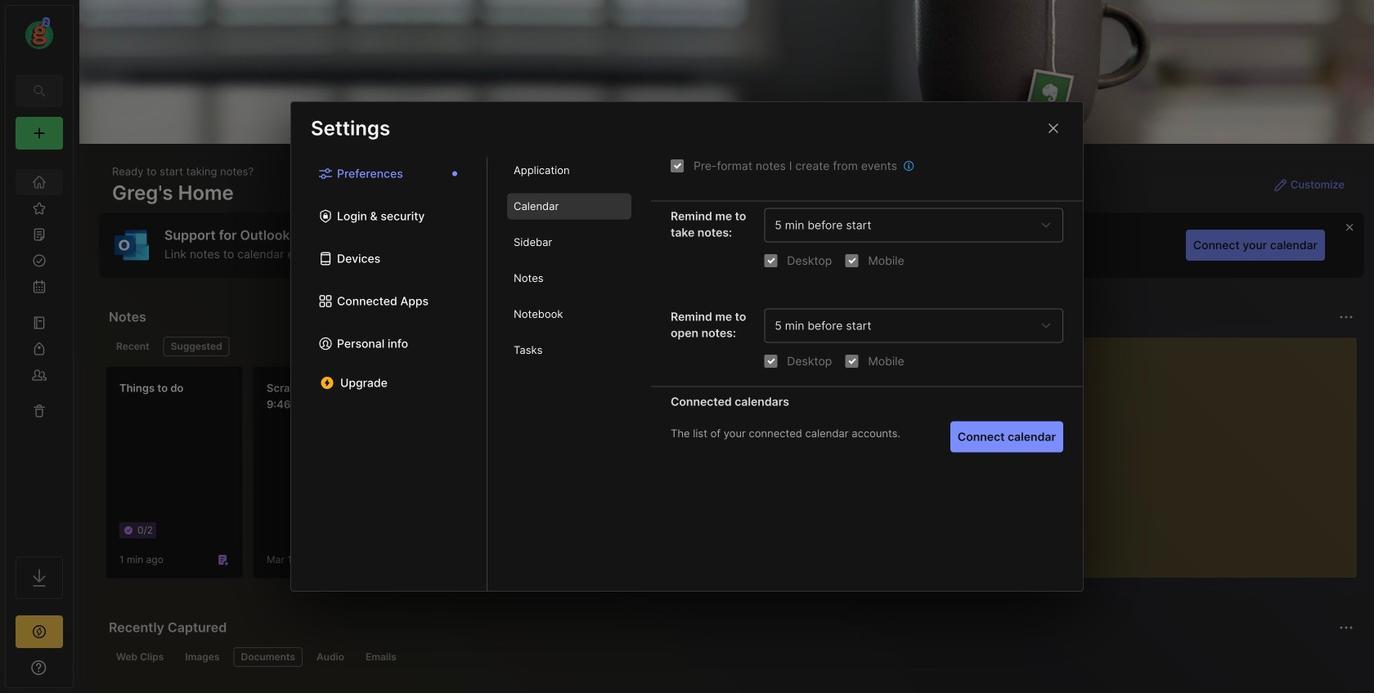 Task type: describe. For each thing, give the bounding box(es) containing it.
close image
[[1044, 119, 1063, 138]]

edit search image
[[29, 81, 49, 101]]



Task type: vqa. For each thing, say whether or not it's contained in the screenshot.
right the note…
no



Task type: locate. For each thing, give the bounding box(es) containing it.
Remind me to take notes: text field
[[775, 218, 1035, 232]]

main element
[[0, 0, 79, 694]]

upgrade image
[[29, 622, 49, 642]]

tree inside the main element
[[6, 159, 73, 542]]

Remind me to take notes: field
[[764, 208, 1063, 242]]

Remind me to open notes: field
[[764, 309, 1063, 343]]

Remind me to open notes: text field
[[775, 319, 1035, 333]]

tab list
[[291, 157, 487, 591], [487, 157, 651, 591], [109, 337, 927, 357], [109, 648, 1351, 667]]

None checkbox
[[764, 254, 777, 267], [845, 254, 858, 267], [764, 355, 777, 368], [764, 254, 777, 267], [845, 254, 858, 267], [764, 355, 777, 368]]

row group
[[106, 366, 1374, 589]]

home image
[[31, 174, 47, 191]]

Start writing… text field
[[967, 338, 1356, 565]]

tab
[[507, 157, 631, 184], [507, 193, 631, 220], [507, 229, 631, 256], [507, 265, 631, 292], [507, 301, 631, 328], [109, 337, 157, 357], [163, 337, 230, 357], [507, 337, 631, 364], [109, 648, 171, 667], [178, 648, 227, 667], [234, 648, 303, 667], [309, 648, 352, 667], [358, 648, 404, 667]]

tree
[[6, 159, 73, 542]]

None checkbox
[[671, 159, 684, 173], [845, 355, 858, 368], [671, 159, 684, 173], [845, 355, 858, 368]]



